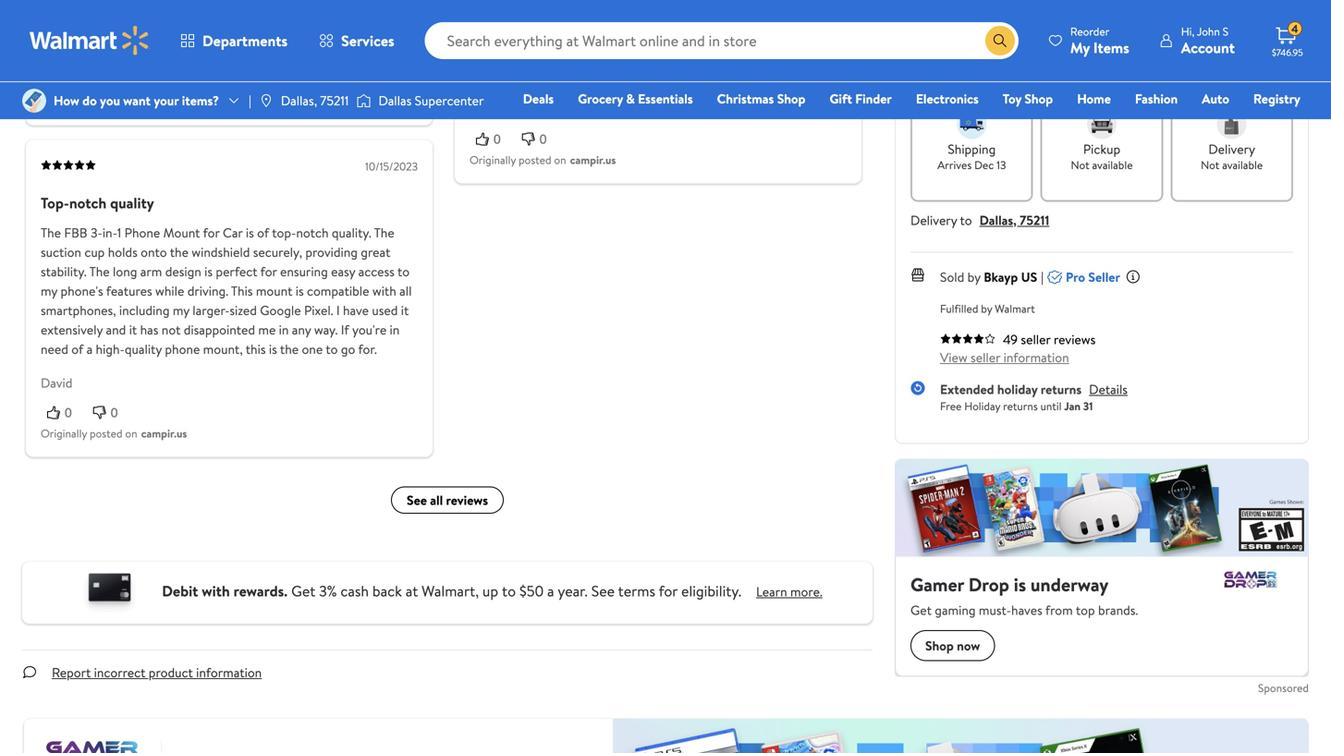 Task type: locate. For each thing, give the bounding box(es) containing it.
reviews up details
[[1054, 330, 1096, 348]]

1 vertical spatial want
[[123, 92, 151, 110]]

how down james
[[54, 92, 79, 110]]

0 vertical spatial you
[[971, 66, 997, 89]]

the
[[41, 224, 61, 242], [374, 224, 395, 242], [89, 263, 110, 281]]

us
[[1022, 268, 1038, 286]]

for.
[[358, 340, 377, 359]]

providing
[[306, 243, 358, 261]]

it left has on the left top of page
[[129, 321, 137, 339]]

long
[[113, 263, 137, 281]]

| right us
[[1042, 268, 1044, 286]]

75211 left dallas
[[320, 92, 349, 110]]

is right car
[[246, 224, 254, 242]]

it
[[401, 302, 409, 320], [129, 321, 137, 339]]

seller down 4.0204 stars out of 5, based on 49 seller reviews element
[[971, 348, 1001, 366]]

back
[[373, 581, 402, 602]]

4
[[1292, 21, 1299, 37]]

0 vertical spatial reviews
[[1054, 330, 1096, 348]]

0 button down stephanie
[[470, 130, 516, 149]]

0 vertical spatial |
[[249, 92, 251, 110]]

0 vertical spatial with
[[373, 282, 397, 300]]

0 down 'high-'
[[111, 406, 118, 420]]

the up suction
[[41, 224, 61, 242]]

0 vertical spatial of
[[257, 224, 269, 242]]

save an extra $5.00
[[943, 30, 1037, 45]]

1 vertical spatial by
[[982, 301, 993, 316]]

1 vertical spatial for
[[261, 263, 277, 281]]

shipping
[[948, 140, 996, 158]]

report incorrect product information
[[52, 664, 262, 682]]

perfect
[[216, 263, 258, 281]]

your for items?
[[154, 92, 179, 110]]

arm
[[140, 263, 162, 281]]

including
[[119, 302, 170, 320]]

1 vertical spatial quality
[[125, 340, 162, 359]]

departments
[[203, 31, 288, 51]]

0 vertical spatial 75211
[[320, 92, 349, 110]]

originally for james smith
[[41, 94, 87, 110]]

returns left "31"
[[1041, 380, 1082, 398]]

originally posted on campir.us down smith
[[41, 94, 187, 110]]

0 vertical spatial my
[[41, 282, 57, 300]]

available down 'intent image for pickup'
[[1093, 157, 1134, 173]]

do up electronics
[[948, 66, 967, 89]]

year.
[[558, 581, 588, 602]]

one
[[1160, 116, 1187, 134]]

1 not from the left
[[1072, 157, 1090, 173]]

1 available from the left
[[1093, 157, 1134, 173]]

1 vertical spatial with
[[202, 581, 230, 602]]

0 horizontal spatial how
[[54, 92, 79, 110]]

grocery & essentials
[[578, 90, 693, 108]]

larger-
[[193, 302, 230, 320]]

walmart+
[[1246, 116, 1301, 134]]

0 down james smith on the top left of the page
[[65, 74, 72, 89]]

2 available from the left
[[1223, 157, 1264, 173]]

hi,
[[1182, 24, 1195, 39]]

notch up 3-
[[69, 193, 107, 213]]

compatible
[[307, 282, 370, 300]]

0 vertical spatial the
[[170, 243, 189, 261]]

john
[[1198, 24, 1221, 39]]

0 vertical spatial want
[[1001, 66, 1036, 89]]

you down smith
[[100, 92, 120, 110]]

1 vertical spatial how
[[54, 92, 79, 110]]

0 button up how do you want your items?
[[87, 71, 133, 90]]

and
[[106, 321, 126, 339]]

2 in from the left
[[390, 321, 400, 339]]

save an extra $5.00 element
[[915, 28, 1037, 47]]

grocery
[[578, 90, 623, 108]]

a inside the fbb 3-in-1 phone mount for car is of top-notch quality. the suction cup holds onto the windshield securely, providing great stability. the long arm design is perfect for ensuring easy access to my phone's features while driving. this mount is compatible with all smartphones, including my larger-sized google pixel. i have used it extensively and it has not disappointed me in any way. if you're in need of a high-quality phone mount, this is the one to go for.
[[87, 340, 93, 359]]

1 horizontal spatial the
[[89, 263, 110, 281]]

2 vertical spatial campir.us
[[141, 426, 187, 442]]

in down used
[[390, 321, 400, 339]]

by for fulfilled
[[982, 301, 993, 316]]

 image for dallas supercenter
[[357, 92, 371, 110]]

seller for 49
[[1022, 330, 1051, 348]]

delivery
[[1209, 140, 1256, 158], [911, 211, 958, 229]]

originally posted on campir.us down david
[[41, 426, 187, 442]]

0 horizontal spatial of
[[71, 340, 83, 359]]

for left car
[[203, 224, 220, 242]]

1 horizontal spatial dallas,
[[980, 211, 1017, 229]]

pickup
[[1084, 140, 1121, 158]]

one debit card  debit with rewards. get 3% cash back at walmart, up to $50 a year. see terms for eligibility. learn more. element
[[757, 583, 823, 602]]

2 vertical spatial for
[[659, 581, 678, 602]]

debit down auto
[[1191, 116, 1222, 134]]

available inside delivery not available
[[1223, 157, 1264, 173]]

you down save an extra $5.00
[[971, 66, 997, 89]]

easy
[[331, 263, 355, 281]]

1 horizontal spatial  image
[[259, 93, 274, 108]]

details
[[1090, 380, 1128, 398]]

$50
[[520, 581, 544, 602]]

want up toy
[[1001, 66, 1036, 89]]

want
[[1001, 66, 1036, 89], [123, 92, 151, 110]]

 image for dallas, 75211
[[259, 93, 274, 108]]

to right up
[[502, 581, 516, 602]]

not down one debit link
[[1202, 157, 1220, 173]]

posted down deals
[[519, 152, 552, 168]]

2 not from the left
[[1202, 157, 1220, 173]]

1 vertical spatial a
[[548, 581, 555, 602]]

on for james smith
[[125, 94, 137, 110]]

learn
[[757, 583, 788, 601]]

 image down james
[[22, 89, 46, 113]]

debit inside registry one debit
[[1191, 116, 1222, 134]]

my down "stability."
[[41, 282, 57, 300]]

to right access
[[398, 263, 410, 281]]

dallas, down departments
[[281, 92, 317, 110]]

1 vertical spatial it
[[129, 321, 137, 339]]

the down mount
[[170, 243, 189, 261]]

one
[[302, 340, 323, 359]]

a left 'high-'
[[87, 340, 93, 359]]

1 vertical spatial originally
[[470, 152, 516, 168]]

75211
[[320, 92, 349, 110], [1020, 211, 1050, 229]]

| right items?
[[249, 92, 251, 110]]

s
[[1223, 24, 1229, 39]]

how up electronics
[[911, 66, 944, 89]]

0 for 0 button underneath david
[[65, 406, 72, 420]]

1 horizontal spatial 75211
[[1020, 211, 1050, 229]]

campir.us
[[141, 94, 187, 110], [570, 152, 616, 168], [141, 426, 187, 442]]

1 horizontal spatial information
[[1004, 348, 1070, 366]]

0 vertical spatial information
[[1004, 348, 1070, 366]]

1 horizontal spatial available
[[1223, 157, 1264, 173]]

seller
[[1089, 268, 1121, 286]]

available down "intent image for delivery"
[[1223, 157, 1264, 173]]

1 horizontal spatial not
[[1202, 157, 1220, 173]]

debit right one debit card image
[[162, 581, 198, 602]]

available inside pickup not available
[[1093, 157, 1134, 173]]

0 vertical spatial debit
[[1191, 116, 1222, 134]]

returns left until
[[1004, 398, 1038, 414]]

information inside button
[[196, 664, 262, 682]]

not down 'intent image for pickup'
[[1072, 157, 1090, 173]]

intent image for delivery image
[[1218, 109, 1247, 139]]

windshield
[[192, 243, 250, 261]]

2 horizontal spatial the
[[374, 224, 395, 242]]

0 down deals
[[540, 132, 547, 147]]

1 horizontal spatial reviews
[[1054, 330, 1096, 348]]

extra
[[982, 30, 1007, 45]]

1 horizontal spatial the
[[280, 340, 299, 359]]

way.
[[314, 321, 338, 339]]

delivery for not
[[1209, 140, 1256, 158]]

 image left dallas
[[357, 92, 371, 110]]

1 horizontal spatial delivery
[[1209, 140, 1256, 158]]

shop right toy
[[1025, 90, 1054, 108]]

1 horizontal spatial shop
[[1025, 90, 1054, 108]]

1 horizontal spatial by
[[982, 301, 993, 316]]

2 horizontal spatial for
[[659, 581, 678, 602]]

learn more.
[[757, 583, 823, 601]]

walmart
[[996, 301, 1036, 316]]

0 horizontal spatial see
[[407, 492, 427, 510]]

quality.
[[332, 224, 372, 242]]

1 horizontal spatial see
[[592, 581, 615, 602]]

0 vertical spatial do
[[948, 66, 967, 89]]

1 vertical spatial on
[[554, 152, 567, 168]]

0 horizontal spatial a
[[87, 340, 93, 359]]

not inside pickup not available
[[1072, 157, 1090, 173]]

the down any
[[280, 340, 299, 359]]

want for items?
[[123, 92, 151, 110]]

1 horizontal spatial returns
[[1041, 380, 1082, 398]]

1 horizontal spatial debit
[[1191, 116, 1222, 134]]

see up at
[[407, 492, 427, 510]]

0
[[65, 74, 72, 89], [111, 74, 118, 89], [494, 132, 501, 147], [540, 132, 547, 147], [65, 406, 72, 420], [111, 406, 118, 420]]

quality up phone
[[110, 193, 154, 213]]

to left dallas, 75211 "button"
[[961, 211, 973, 229]]

0 vertical spatial all
[[400, 282, 412, 300]]

1 vertical spatial all
[[430, 492, 443, 510]]

shop right "christmas"
[[778, 90, 806, 108]]

0 horizontal spatial with
[[202, 581, 230, 602]]

shop for christmas shop
[[778, 90, 806, 108]]

0 horizontal spatial information
[[196, 664, 262, 682]]

 image
[[22, 89, 46, 113], [357, 92, 371, 110], [259, 93, 274, 108]]

one debit card image
[[72, 570, 147, 617]]

1 vertical spatial you
[[100, 92, 120, 110]]

0 vertical spatial delivery
[[1209, 140, 1256, 158]]

mount
[[163, 224, 200, 242]]

posted down 'high-'
[[90, 426, 123, 442]]

3-
[[91, 224, 103, 242]]

with inside the fbb 3-in-1 phone mount for car is of top-notch quality. the suction cup holds onto the windshield securely, providing great stability. the long arm design is perfect for ensuring easy access to my phone's features while driving. this mount is compatible with all smartphones, including my larger-sized google pixel. i have used it extensively and it has not disappointed me in any way. if you're in need of a high-quality phone mount, this is the one to go for.
[[373, 282, 397, 300]]

1 horizontal spatial your
[[1040, 66, 1072, 89]]

0 vertical spatial originally
[[41, 94, 87, 110]]

in right me
[[279, 321, 289, 339]]

1 vertical spatial my
[[173, 302, 190, 320]]

1 horizontal spatial |
[[1042, 268, 1044, 286]]

1 vertical spatial posted
[[519, 152, 552, 168]]

0 down david
[[65, 406, 72, 420]]

with
[[373, 282, 397, 300], [202, 581, 230, 602]]

a right $50
[[548, 581, 555, 602]]

free
[[941, 398, 962, 414]]

posted down smith
[[90, 94, 123, 110]]

2 vertical spatial originally posted on campir.us
[[41, 426, 187, 442]]

1 horizontal spatial seller
[[1022, 330, 1051, 348]]

the
[[170, 243, 189, 261], [280, 340, 299, 359]]

gift finder
[[830, 90, 892, 108]]

originally posted on campir.us down deals
[[470, 152, 616, 168]]

0 vertical spatial your
[[1040, 66, 1072, 89]]

rewards.
[[234, 581, 288, 602]]

 image left dallas, 75211
[[259, 93, 274, 108]]

phone's
[[61, 282, 103, 300]]

|
[[249, 92, 251, 110], [1042, 268, 1044, 286]]

of down 'extensively' in the left of the page
[[71, 340, 83, 359]]

delivery down "intent image for delivery"
[[1209, 140, 1256, 158]]

campir.us for james smith
[[141, 94, 187, 110]]

4.0204 stars out of 5, based on 49 seller reviews element
[[941, 333, 996, 344]]

with left rewards.
[[202, 581, 230, 602]]

0 for 0 button over how do you want your items?
[[111, 74, 118, 89]]

my up not
[[173, 302, 190, 320]]

0 vertical spatial campir.us
[[141, 94, 187, 110]]

by right "fulfilled"
[[982, 301, 993, 316]]

0 vertical spatial on
[[125, 94, 137, 110]]

0 for 0 button underneath james
[[65, 74, 72, 89]]

with up used
[[373, 282, 397, 300]]

see inside see all reviews link
[[407, 492, 427, 510]]

reviews up debit with rewards. get 3% cash back at walmart, up to $50 a year. see terms for eligibility.
[[446, 492, 488, 510]]

1 horizontal spatial you
[[971, 66, 997, 89]]

do
[[948, 66, 967, 89], [82, 92, 97, 110]]

quality down has on the left top of page
[[125, 340, 162, 359]]

available for pickup
[[1093, 157, 1134, 173]]

0 horizontal spatial debit
[[162, 581, 198, 602]]

seller right 49
[[1022, 330, 1051, 348]]

not inside delivery not available
[[1202, 157, 1220, 173]]

of left top-
[[257, 224, 269, 242]]

available
[[1093, 157, 1134, 173], [1223, 157, 1264, 173]]

available for delivery
[[1223, 157, 1264, 173]]

see right year.
[[592, 581, 615, 602]]

reviews
[[1054, 330, 1096, 348], [446, 492, 488, 510]]

your left items?
[[154, 92, 179, 110]]

2 vertical spatial posted
[[90, 426, 123, 442]]

terms
[[618, 581, 656, 602]]

1 horizontal spatial how
[[911, 66, 944, 89]]

the down cup
[[89, 263, 110, 281]]

Search search field
[[425, 22, 1019, 59]]

reviews for 49 seller reviews
[[1054, 330, 1096, 348]]

10/15/2023
[[365, 159, 418, 174]]

1 shop from the left
[[778, 90, 806, 108]]

1 horizontal spatial a
[[548, 581, 555, 602]]

1 vertical spatial see
[[592, 581, 615, 602]]

1 vertical spatial |
[[1042, 268, 1044, 286]]

up
[[483, 581, 499, 602]]

0 vertical spatial by
[[968, 268, 981, 286]]

0 vertical spatial for
[[203, 224, 220, 242]]

1 horizontal spatial do
[[948, 66, 967, 89]]

0 horizontal spatial delivery
[[911, 211, 958, 229]]

finder
[[856, 90, 892, 108]]

1 vertical spatial notch
[[296, 224, 329, 242]]

delivery inside delivery not available
[[1209, 140, 1256, 158]]

by
[[968, 268, 981, 286], [982, 301, 993, 316]]

by right sold
[[968, 268, 981, 286]]

0 horizontal spatial  image
[[22, 89, 46, 113]]

get
[[291, 581, 316, 602]]

for up mount
[[261, 263, 277, 281]]

0 up how do you want your items?
[[111, 74, 118, 89]]

this
[[231, 282, 253, 300]]

2 shop from the left
[[1025, 90, 1054, 108]]

0 horizontal spatial all
[[400, 282, 412, 300]]

75211 up us
[[1020, 211, 1050, 229]]

notch up 'providing' in the top left of the page
[[296, 224, 329, 242]]

0 vertical spatial posted
[[90, 94, 123, 110]]

originally
[[41, 94, 87, 110], [470, 152, 516, 168], [41, 426, 87, 442]]

for right terms
[[659, 581, 678, 602]]

0 horizontal spatial the
[[41, 224, 61, 242]]

the up great
[[374, 224, 395, 242]]

departments button
[[165, 18, 303, 63]]

0 horizontal spatial not
[[1072, 157, 1090, 173]]

want left items?
[[123, 92, 151, 110]]

do down smith
[[82, 92, 97, 110]]

ensuring
[[280, 263, 328, 281]]

top-notch quality
[[41, 193, 154, 213]]

information up holiday
[[1004, 348, 1070, 366]]

0 down stephanie
[[494, 132, 501, 147]]

originally down stephanie
[[470, 152, 516, 168]]

electronics link
[[908, 89, 988, 109]]

details button
[[1090, 380, 1128, 398]]

1 vertical spatial delivery
[[911, 211, 958, 229]]

originally down james
[[41, 94, 87, 110]]

delivery down arrives
[[911, 211, 958, 229]]

top-
[[272, 224, 296, 242]]

1 vertical spatial dallas,
[[980, 211, 1017, 229]]

shop for toy shop
[[1025, 90, 1054, 108]]

1 vertical spatial campir.us
[[570, 152, 616, 168]]

sold by bkayp us
[[941, 268, 1038, 286]]

on for stephanie
[[554, 152, 567, 168]]

0 horizontal spatial available
[[1093, 157, 1134, 173]]

1 vertical spatial debit
[[162, 581, 198, 602]]

information right product
[[196, 664, 262, 682]]

quality
[[110, 193, 154, 213], [125, 340, 162, 359]]

$746.95
[[1273, 46, 1304, 59]]

debit
[[1191, 116, 1222, 134], [162, 581, 198, 602]]

1 horizontal spatial notch
[[296, 224, 329, 242]]

0 horizontal spatial dallas,
[[281, 92, 317, 110]]

1 vertical spatial information
[[196, 664, 262, 682]]

originally down david
[[41, 426, 87, 442]]

1 vertical spatial do
[[82, 92, 97, 110]]

google
[[260, 302, 301, 320]]

49
[[1004, 330, 1018, 348]]

it right used
[[401, 302, 409, 320]]

driving.
[[187, 282, 228, 300]]

your up toy shop
[[1040, 66, 1072, 89]]

1 vertical spatial your
[[154, 92, 179, 110]]

deals link
[[515, 89, 563, 109]]

dallas, down the 13
[[980, 211, 1017, 229]]



Task type: vqa. For each thing, say whether or not it's contained in the screenshot.
seller associated with View
yes



Task type: describe. For each thing, give the bounding box(es) containing it.
31
[[1084, 398, 1094, 414]]

see all reviews
[[407, 492, 488, 510]]

cup
[[84, 243, 105, 261]]

how for how do you want your items?
[[54, 92, 79, 110]]

access
[[359, 263, 395, 281]]

$5.00
[[1010, 30, 1037, 45]]

pixel.
[[304, 302, 333, 320]]

david
[[41, 374, 73, 392]]

walmart image
[[30, 26, 150, 55]]

securely,
[[253, 243, 302, 261]]

not for delivery
[[1202, 157, 1220, 173]]

intent image for shipping image
[[958, 109, 987, 139]]

any
[[292, 321, 311, 339]]

holds
[[108, 243, 138, 261]]

not
[[162, 321, 181, 339]]

items?
[[182, 92, 219, 110]]

1 horizontal spatial of
[[257, 224, 269, 242]]

christmas shop link
[[709, 89, 814, 109]]

items
[[1094, 37, 1130, 58]]

more information on savings image
[[1268, 30, 1282, 45]]

design
[[165, 263, 201, 281]]

holiday
[[965, 398, 1001, 414]]

extensively
[[41, 321, 103, 339]]

reorder my items
[[1071, 24, 1130, 58]]

0 button down 'high-'
[[87, 403, 133, 422]]

stability.
[[41, 263, 87, 281]]

13
[[997, 157, 1007, 173]]

is down ensuring on the left of the page
[[296, 282, 304, 300]]

extended
[[941, 380, 995, 398]]

delivery for to
[[911, 211, 958, 229]]

see all reviews link
[[391, 487, 504, 514]]

1 vertical spatial the
[[280, 340, 299, 359]]

my
[[1071, 37, 1091, 58]]

0 for 0 button underneath deals
[[540, 132, 547, 147]]

pro
[[1067, 268, 1086, 286]]

posted for stephanie
[[519, 152, 552, 168]]

how do you want your item?
[[911, 66, 1117, 89]]

hi, john s account
[[1182, 24, 1236, 58]]

you for how do you want your items?
[[100, 92, 120, 110]]

an
[[968, 30, 979, 45]]

dallas supercenter
[[379, 92, 484, 110]]

toy shop link
[[995, 89, 1062, 109]]

debit with rewards. get 3% cash back at walmart, up to $50 a year. see terms for eligibility.
[[162, 581, 742, 602]]

account
[[1182, 37, 1236, 58]]

home
[[1078, 90, 1112, 108]]

0 vertical spatial dallas,
[[281, 92, 317, 110]]

toy shop
[[1003, 90, 1054, 108]]

auto link
[[1194, 89, 1239, 109]]

registry
[[1254, 90, 1301, 108]]

0 horizontal spatial the
[[170, 243, 189, 261]]

originally posted on campir.us for james smith
[[41, 94, 187, 110]]

suction
[[41, 243, 81, 261]]

0 for 0 button under stephanie
[[494, 132, 501, 147]]

pro seller
[[1067, 268, 1121, 286]]

1 vertical spatial of
[[71, 340, 83, 359]]

smartphones,
[[41, 302, 116, 320]]

seller for view
[[971, 348, 1001, 366]]

fulfilled by walmart
[[941, 301, 1036, 316]]

mount
[[256, 282, 293, 300]]

auto
[[1203, 90, 1230, 108]]

i
[[337, 302, 340, 320]]

0 horizontal spatial notch
[[69, 193, 107, 213]]

james smith
[[41, 42, 111, 60]]

arrives
[[938, 157, 972, 173]]

fbb
[[64, 224, 88, 242]]

by for sold
[[968, 268, 981, 286]]

0 button down david
[[41, 403, 87, 422]]

disappointed
[[184, 321, 255, 339]]

to left go
[[326, 340, 338, 359]]

do for how do you want your items?
[[82, 92, 97, 110]]

2 vertical spatial originally
[[41, 426, 87, 442]]

fashion link
[[1127, 89, 1187, 109]]

do for how do you want your item?
[[948, 66, 967, 89]]

registry link
[[1246, 89, 1310, 109]]

dec
[[975, 157, 995, 173]]

0 horizontal spatial for
[[203, 224, 220, 242]]

walmart,
[[422, 581, 479, 602]]

0 button down deals
[[516, 130, 562, 149]]

supercenter
[[415, 92, 484, 110]]

go
[[341, 340, 356, 359]]

james
[[41, 42, 75, 60]]

deals
[[523, 90, 554, 108]]

1 in from the left
[[279, 321, 289, 339]]

phone
[[165, 340, 200, 359]]

2 vertical spatial on
[[125, 426, 137, 442]]

view seller information link
[[941, 348, 1070, 366]]

1 horizontal spatial my
[[173, 302, 190, 320]]

have
[[343, 302, 369, 320]]

top-
[[41, 193, 69, 213]]

fashion
[[1136, 90, 1179, 108]]

grocery & essentials link
[[570, 89, 702, 109]]

originally posted on campir.us for stephanie
[[470, 152, 616, 168]]

christmas
[[717, 90, 775, 108]]

0 vertical spatial quality
[[110, 193, 154, 213]]

fulfilled
[[941, 301, 979, 316]]

all inside the fbb 3-in-1 phone mount for car is of top-notch quality. the suction cup holds onto the windshield securely, providing great stability. the long arm design is perfect for ensuring easy access to my phone's features while driving. this mount is compatible with all smartphones, including my larger-sized google pixel. i have used it extensively and it has not disappointed me in any way. if you're in need of a high-quality phone mount, this is the one to go for.
[[400, 282, 412, 300]]

0 horizontal spatial 75211
[[320, 92, 349, 110]]

0 horizontal spatial returns
[[1004, 398, 1038, 414]]

0 for 0 button below 'high-'
[[111, 406, 118, 420]]

great
[[361, 243, 391, 261]]

intent image for pickup image
[[1088, 109, 1117, 139]]

Walmart Site-Wide search field
[[425, 22, 1019, 59]]

dallas, 75211
[[281, 92, 349, 110]]

pickup not available
[[1072, 140, 1134, 173]]

this
[[246, 340, 266, 359]]

1 vertical spatial 75211
[[1020, 211, 1050, 229]]

your for item?
[[1040, 66, 1072, 89]]

quality inside the fbb 3-in-1 phone mount for car is of top-notch quality. the suction cup holds onto the windshield securely, providing great stability. the long arm design is perfect for ensuring easy access to my phone's features while driving. this mount is compatible with all smartphones, including my larger-sized google pixel. i have used it extensively and it has not disappointed me in any way. if you're in need of a high-quality phone mount, this is the one to go for.
[[125, 340, 162, 359]]

eligibility.
[[682, 581, 742, 602]]

0 button down james
[[41, 71, 87, 90]]

features
[[106, 282, 152, 300]]

how do you want your items?
[[54, 92, 219, 110]]

is up "driving."
[[205, 263, 213, 281]]

reviews for see all reviews
[[446, 492, 488, 510]]

originally for stephanie
[[470, 152, 516, 168]]

essentials
[[638, 90, 693, 108]]

pro seller info image
[[1126, 269, 1141, 284]]

how for how do you want your item?
[[911, 66, 944, 89]]

 image for how do you want your items?
[[22, 89, 46, 113]]

1 horizontal spatial it
[[401, 302, 409, 320]]

1 horizontal spatial all
[[430, 492, 443, 510]]

item?
[[1076, 66, 1117, 89]]

the fbb 3-in-1 phone mount for car is of top-notch quality. the suction cup holds onto the windshield securely, providing great stability. the long arm design is perfect for ensuring easy access to my phone's features while driving. this mount is compatible with all smartphones, including my larger-sized google pixel. i have used it extensively and it has not disappointed me in any way. if you're in need of a high-quality phone mount, this is the one to go for.
[[41, 224, 412, 359]]

want for item?
[[1001, 66, 1036, 89]]

notch inside the fbb 3-in-1 phone mount for car is of top-notch quality. the suction cup holds onto the windshield securely, providing great stability. the long arm design is perfect for ensuring easy access to my phone's features while driving. this mount is compatible with all smartphones, including my larger-sized google pixel. i have used it extensively and it has not disappointed me in any way. if you're in need of a high-quality phone mount, this is the one to go for.
[[296, 224, 329, 242]]

is right this
[[269, 340, 277, 359]]

&
[[626, 90, 635, 108]]

phone
[[125, 224, 160, 242]]

jan
[[1065, 398, 1081, 414]]

mount,
[[203, 340, 243, 359]]

0 horizontal spatial my
[[41, 282, 57, 300]]

1 horizontal spatial for
[[261, 263, 277, 281]]

you for how do you want your item?
[[971, 66, 997, 89]]

not for pickup
[[1072, 157, 1090, 173]]

campir.us for stephanie
[[570, 152, 616, 168]]

posted for james smith
[[90, 94, 123, 110]]

search icon image
[[993, 33, 1008, 48]]



